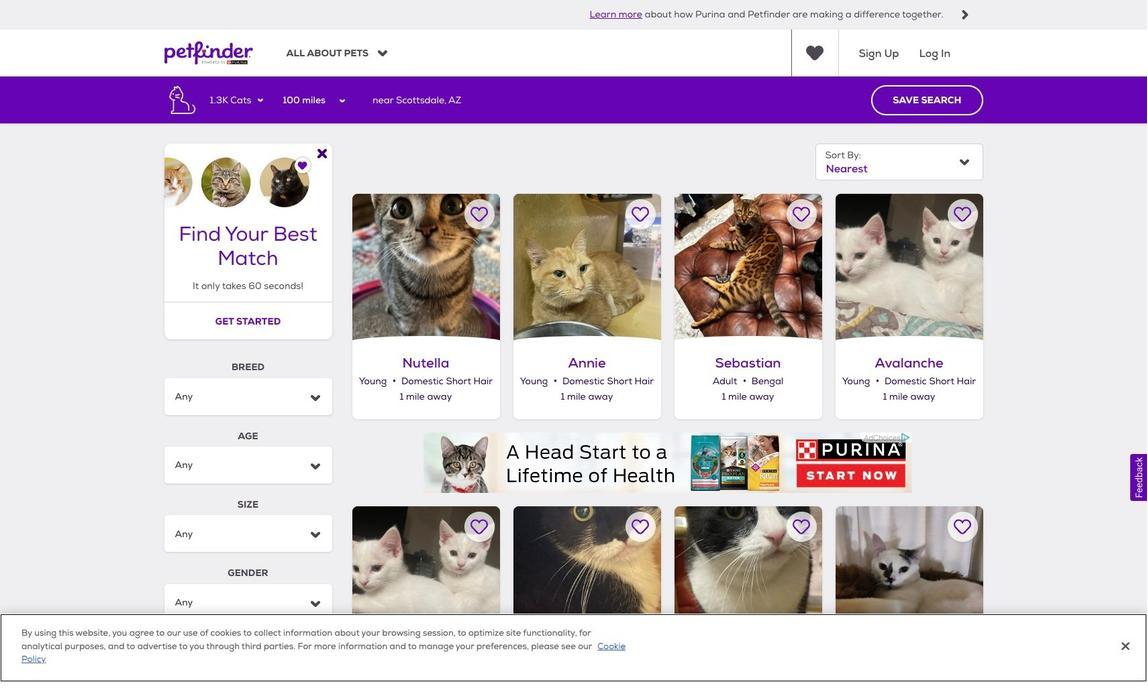 Task type: vqa. For each thing, say whether or not it's contained in the screenshot.
rudy, adoptable cat, young male turkish van & domestic short hair mix, 1 mile away. image
yes



Task type: describe. For each thing, give the bounding box(es) containing it.
blizzard, adoptable cat, young male domestic short hair, 1 mile away. image
[[352, 507, 500, 655]]

avalanche, adoptable cat, young male domestic short hair, 1 mile away. image
[[836, 194, 983, 342]]

advertisement element
[[423, 433, 912, 494]]

sebastian, adoptable cat, adult male bengal, 1 mile away. image
[[674, 194, 822, 342]]

tesla, adoptable cat, young male tuxedo, 1 mile away. image
[[674, 507, 822, 655]]

petfinder home image
[[164, 30, 253, 77]]

annie, adoptable cat, young female domestic short hair, 1 mile away. image
[[513, 194, 661, 342]]

panda bear, adoptable cat, young male domestic short hair, 1 mile away. image
[[513, 507, 661, 655]]

privacy alert dialog
[[0, 615, 1148, 683]]



Task type: locate. For each thing, give the bounding box(es) containing it.
main content
[[0, 77, 1148, 683]]

rudy, adoptable cat, young male turkish van & domestic short hair mix, 1 mile away. image
[[836, 507, 983, 655]]

nutella, adoptable cat, young female domestic short hair, 1 mile away. image
[[352, 194, 500, 342]]

potential cat matches image
[[164, 144, 332, 208]]



